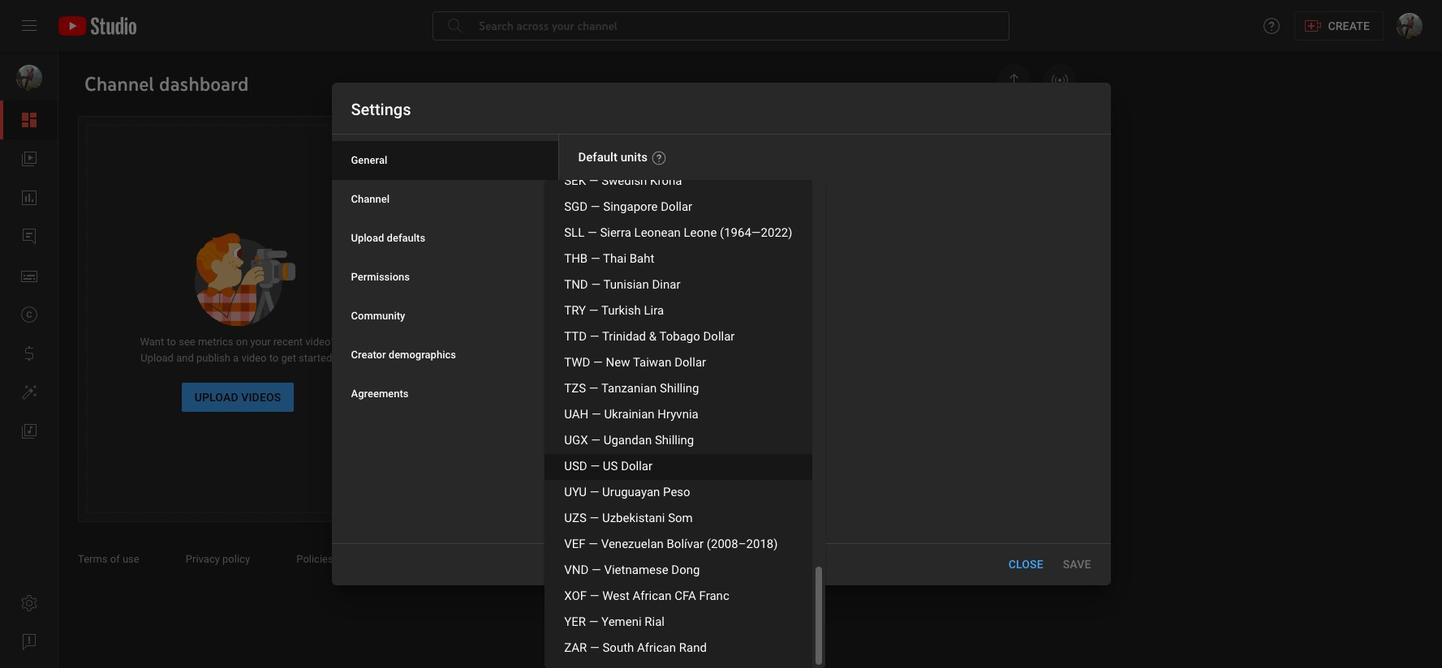 Task type: vqa. For each thing, say whether or not it's contained in the screenshot.
Dashboard button
no



Task type: describe. For each thing, give the bounding box(es) containing it.
currency
[[589, 187, 628, 199]]

uah — ukrainian hryvnia
[[564, 407, 698, 422]]

started.
[[299, 352, 335, 364]]

— for uah
[[592, 407, 601, 422]]

want
[[140, 336, 164, 348]]

tzs — tanzanian shilling
[[564, 381, 699, 396]]

"top community clips" shelf available now link
[[777, 166, 1056, 210]]

community
[[800, 180, 853, 192]]

create
[[1328, 19, 1370, 32]]

policies & safety
[[296, 553, 377, 566]]

usd — us dollar
[[564, 459, 652, 474]]

upcoming changes to community guidelines warnings link
[[777, 256, 1056, 317]]

xof
[[564, 589, 587, 604]]

peso
[[663, 485, 690, 500]]

privacy
[[186, 553, 220, 566]]

upload for upload videos
[[194, 391, 238, 404]]

publish
[[196, 352, 230, 364]]

channel analytics
[[437, 136, 553, 153]]

privacy policy
[[186, 553, 253, 566]]

zar
[[564, 641, 587, 656]]

thai
[[603, 252, 627, 266]]

default units
[[578, 150, 648, 165]]

trinidad
[[602, 329, 646, 344]]

us inside currency usd — us dollar
[[627, 202, 642, 217]]

sgd
[[564, 200, 588, 214]]

channel for to
[[474, 434, 526, 447]]

get
[[281, 352, 296, 364]]

west
[[602, 589, 630, 604]]

settings
[[351, 100, 411, 119]]

— for twd
[[593, 355, 603, 370]]

— for uzs
[[590, 511, 599, 526]]

tnd — tunisian dinar
[[564, 278, 680, 292]]

analytics inside button
[[529, 434, 589, 447]]

new
[[606, 355, 630, 370]]

yer
[[564, 615, 586, 630]]

demographics
[[389, 349, 456, 361]]

cfa
[[675, 589, 696, 604]]

warnings
[[777, 287, 819, 299]]

go to channel analytics button
[[431, 426, 596, 455]]

shelf
[[884, 180, 907, 192]]

— for uyu
[[590, 485, 599, 500]]

of for terms
[[110, 553, 120, 566]]

vef
[[564, 537, 586, 552]]

uruguayan
[[602, 485, 660, 500]]

hryvnia
[[658, 407, 698, 422]]

shilling for ugx — ugandan shilling
[[655, 433, 694, 448]]

menu inside settings dialog
[[331, 141, 558, 414]]

of for expansion
[[828, 226, 837, 238]]

sgd — singapore dollar
[[564, 200, 692, 214]]

go to channel analytics
[[437, 434, 589, 447]]

tobago
[[659, 329, 700, 344]]

save button
[[1056, 550, 1098, 579]]

ugandan
[[604, 433, 652, 448]]

video?
[[305, 336, 336, 348]]

0
[[437, 179, 453, 212]]

current subscribers 0
[[437, 165, 529, 212]]

0 vertical spatial analytics
[[494, 136, 553, 153]]

upload videos button
[[181, 383, 294, 412]]

— for xof
[[590, 589, 599, 604]]

yemeni
[[601, 615, 642, 630]]

terms
[[78, 553, 108, 566]]

your
[[250, 336, 271, 348]]

dollar right 0.0
[[703, 329, 735, 344]]

subscribers
[[475, 165, 529, 177]]

— for yer
[[589, 615, 598, 630]]

— inside currency usd — us dollar
[[615, 202, 624, 217]]

channel for channel analytics
[[437, 136, 491, 153]]

save
[[1063, 558, 1091, 571]]

upcoming changes to community guidelines warnings
[[777, 271, 987, 299]]

go to channel analytics link
[[418, 426, 736, 455]]

expansion
[[777, 226, 825, 238]]

tooltip inside settings dialog
[[651, 150, 667, 166]]

use
[[122, 553, 139, 566]]

lira
[[644, 304, 664, 318]]

ukrainian
[[604, 407, 655, 422]]

vnd
[[564, 563, 589, 578]]

"top
[[777, 180, 798, 192]]

dialog containing sek — swedish krona
[[545, 169, 825, 669]]

policies & safety link
[[296, 553, 390, 566]]

uzs — uzbekistani som
[[564, 511, 693, 526]]

upcoming
[[777, 271, 824, 283]]

available
[[909, 180, 951, 192]]

uzbekistani
[[602, 511, 665, 526]]

on
[[236, 336, 248, 348]]

defaults
[[387, 232, 425, 244]]

clips"
[[856, 180, 881, 192]]

sll — sierra leonean leone (1964—2022)
[[564, 226, 792, 240]]

— for try
[[589, 304, 598, 318]]

sek
[[564, 174, 586, 188]]

shilling for tzs — tanzanian shilling
[[660, 381, 699, 396]]



Task type: locate. For each thing, give the bounding box(es) containing it.
1 horizontal spatial &
[[649, 329, 657, 344]]

twd — new taiwan dollar
[[564, 355, 706, 370]]

usd
[[589, 202, 612, 217], [564, 459, 587, 474]]

african up rial
[[633, 589, 672, 604]]

of
[[828, 226, 837, 238], [110, 553, 120, 566]]

0 vertical spatial usd
[[589, 202, 612, 217]]

franc
[[699, 589, 729, 604]]

us inside dialog
[[603, 459, 618, 474]]

channel right go
[[474, 434, 526, 447]]

0.0 —
[[685, 325, 716, 338]]

bolívar
[[667, 537, 704, 552]]

& left safety
[[336, 553, 342, 566]]

1 vertical spatial &
[[336, 553, 342, 566]]

0 vertical spatial community
[[881, 271, 935, 283]]

us
[[627, 202, 642, 217], [603, 459, 618, 474]]

1 horizontal spatial channel
[[437, 136, 491, 153]]

0 horizontal spatial us
[[603, 459, 618, 474]]

african for south
[[637, 641, 676, 656]]

uzs
[[564, 511, 587, 526]]

— for zar
[[590, 641, 599, 656]]

expansion of channel permissions
[[777, 226, 937, 238]]

thb
[[564, 252, 588, 266]]

— for vef
[[589, 537, 598, 552]]

— for sll
[[587, 226, 597, 240]]

1 vertical spatial of
[[110, 553, 120, 566]]

channel for channel
[[351, 193, 390, 205]]

0 horizontal spatial community
[[351, 310, 405, 322]]

tooltip
[[651, 150, 667, 166]]

upload down want
[[141, 352, 174, 364]]

— for tzs
[[589, 381, 598, 396]]

leone
[[684, 226, 717, 240]]

1 horizontal spatial channel
[[840, 226, 877, 238]]

channel down general at left
[[351, 193, 390, 205]]

to right changes
[[870, 271, 879, 283]]

dollar up uruguayan
[[621, 459, 652, 474]]

som
[[668, 511, 693, 526]]

1 horizontal spatial community
[[881, 271, 935, 283]]

— for thb
[[591, 252, 600, 266]]

create button
[[1295, 11, 1384, 41]]

0 horizontal spatial of
[[110, 553, 120, 566]]

shilling down hryvnia
[[655, 433, 694, 448]]

try — turkish lira
[[564, 304, 664, 318]]

1 vertical spatial us
[[603, 459, 618, 474]]

close
[[1008, 558, 1043, 571]]

us down swedish
[[627, 202, 642, 217]]

policies
[[296, 553, 333, 566]]

community inside menu
[[351, 310, 405, 322]]

analytics up subscribers at the top left of page
[[494, 136, 553, 153]]

usd up uyu
[[564, 459, 587, 474]]

0 vertical spatial us
[[627, 202, 642, 217]]

see
[[179, 336, 195, 348]]

tanzanian
[[601, 381, 657, 396]]

vietnamese
[[604, 563, 668, 578]]

thb — thai baht
[[564, 252, 654, 266]]

dollar up sll — sierra leonean leone (1964—2022)
[[661, 200, 692, 214]]

0 horizontal spatial channel
[[474, 434, 526, 447]]

to left get
[[269, 352, 279, 364]]

1 horizontal spatial usd
[[589, 202, 612, 217]]

african for west
[[633, 589, 672, 604]]

dollar down tobago
[[675, 355, 706, 370]]

channel inside settings dialog
[[351, 193, 390, 205]]

0 vertical spatial shilling
[[660, 381, 699, 396]]

expansion of channel permissions link
[[777, 211, 1056, 256]]

uyu
[[564, 485, 587, 500]]

—
[[589, 174, 598, 188], [591, 200, 600, 214], [615, 202, 624, 217], [587, 226, 597, 240], [591, 252, 600, 266], [591, 278, 601, 292], [589, 304, 598, 318], [708, 325, 716, 338], [590, 329, 599, 344], [593, 355, 603, 370], [589, 381, 598, 396], [592, 407, 601, 422], [591, 433, 600, 448], [590, 459, 600, 474], [590, 485, 599, 500], [590, 511, 599, 526], [589, 537, 598, 552], [592, 563, 601, 578], [590, 589, 599, 604], [589, 615, 598, 630], [590, 641, 599, 656]]

currency usd — us dollar
[[589, 187, 677, 217]]

— for ttd
[[590, 329, 599, 344]]

channel up current
[[437, 136, 491, 153]]

upload down publish
[[194, 391, 238, 404]]

a
[[233, 352, 239, 364]]

swedish
[[601, 174, 647, 188]]

1 vertical spatial analytics
[[529, 434, 589, 447]]

upload inside settings dialog
[[351, 232, 384, 244]]

general
[[351, 154, 387, 166]]

0 horizontal spatial channel
[[351, 193, 390, 205]]

settings dialog
[[331, 83, 1111, 586]]

creator demographics
[[351, 349, 456, 361]]

dialog
[[545, 169, 825, 669]]

dinar
[[652, 278, 680, 292]]

1 vertical spatial community
[[351, 310, 405, 322]]

of right expansion
[[828, 226, 837, 238]]

african
[[633, 589, 672, 604], [637, 641, 676, 656]]

1 vertical spatial channel
[[474, 434, 526, 447]]

dollar up leonean
[[645, 202, 677, 217]]

0 horizontal spatial &
[[336, 553, 342, 566]]

1 vertical spatial upload
[[141, 352, 174, 364]]

analytics
[[494, 136, 553, 153], [529, 434, 589, 447]]

0 vertical spatial upload
[[351, 232, 384, 244]]

videos
[[241, 391, 281, 404]]

guidelines
[[938, 271, 987, 283]]

1 vertical spatial shilling
[[655, 433, 694, 448]]

channel for of
[[840, 226, 877, 238]]

— for sgd
[[591, 200, 600, 214]]

— for 0.0
[[708, 325, 716, 338]]

community down expansion of channel permissions link
[[881, 271, 935, 283]]

ttd — trinidad & tobago dollar
[[564, 329, 735, 344]]

to inside 'upcoming changes to community guidelines warnings'
[[870, 271, 879, 283]]

upload defaults
[[351, 232, 425, 244]]

analytics down the uah
[[529, 434, 589, 447]]

upload videos
[[194, 391, 281, 404]]

go
[[437, 434, 453, 447]]

— for vnd
[[592, 563, 601, 578]]

community down permissions
[[351, 310, 405, 322]]

us up uyu — uruguayan peso
[[603, 459, 618, 474]]

xof — west african cfa franc
[[564, 589, 729, 604]]

1 horizontal spatial us
[[627, 202, 642, 217]]

channel
[[437, 136, 491, 153], [351, 193, 390, 205]]

account image
[[1397, 13, 1423, 39]]

uyu — uruguayan peso
[[564, 485, 690, 500]]

shilling
[[660, 381, 699, 396], [655, 433, 694, 448]]

to left see
[[167, 336, 176, 348]]

0 horizontal spatial upload
[[141, 352, 174, 364]]

default
[[578, 150, 618, 165]]

menu
[[331, 141, 558, 414]]

channel down clips"
[[840, 226, 877, 238]]

sek — swedish krona
[[564, 174, 682, 188]]

video
[[241, 352, 267, 364]]

to inside button
[[456, 434, 471, 447]]

singapore
[[603, 200, 658, 214]]

agreements
[[351, 388, 409, 400]]

tnd
[[564, 278, 588, 292]]

— for sek
[[589, 174, 598, 188]]

dong
[[671, 563, 700, 578]]

leonean
[[634, 226, 681, 240]]

permissions
[[351, 271, 410, 283]]

usd inside currency usd — us dollar
[[589, 202, 612, 217]]

2 vertical spatial upload
[[194, 391, 238, 404]]

current
[[437, 165, 472, 177]]

0 vertical spatial channel
[[437, 136, 491, 153]]

terms of use link
[[78, 553, 155, 566]]

to right go
[[456, 434, 471, 447]]

dollar inside currency usd — us dollar
[[645, 202, 677, 217]]

rand
[[679, 641, 707, 656]]

community inside 'upcoming changes to community guidelines warnings'
[[881, 271, 935, 283]]

turkish
[[601, 304, 641, 318]]

upload inside want to see metrics on your recent video? upload and publish a video to get started.
[[141, 352, 174, 364]]

— for usd
[[590, 459, 600, 474]]

2 horizontal spatial upload
[[351, 232, 384, 244]]

shilling up hryvnia
[[660, 381, 699, 396]]

channel inside button
[[474, 434, 526, 447]]

0 vertical spatial african
[[633, 589, 672, 604]]

south
[[602, 641, 634, 656]]

recent
[[273, 336, 303, 348]]

uah
[[564, 407, 589, 422]]

permissions
[[880, 226, 937, 238]]

0 vertical spatial &
[[649, 329, 657, 344]]

usd down the currency
[[589, 202, 612, 217]]

1 horizontal spatial upload
[[194, 391, 238, 404]]

— for ugx
[[591, 433, 600, 448]]

upload for upload defaults
[[351, 232, 384, 244]]

yer — yemeni rial
[[564, 615, 665, 630]]

of left use
[[110, 553, 120, 566]]

(2008–2018)
[[707, 537, 778, 552]]

krona
[[650, 174, 682, 188]]

1 vertical spatial african
[[637, 641, 676, 656]]

upload
[[351, 232, 384, 244], [141, 352, 174, 364], [194, 391, 238, 404]]

vef — venezuelan bolívar (2008–2018)
[[564, 537, 778, 552]]

changes
[[827, 271, 867, 283]]

sierra
[[600, 226, 631, 240]]

1 horizontal spatial of
[[828, 226, 837, 238]]

upload left defaults
[[351, 232, 384, 244]]

& up taiwan
[[649, 329, 657, 344]]

0 horizontal spatial usd
[[564, 459, 587, 474]]

african down rial
[[637, 641, 676, 656]]

baht
[[630, 252, 654, 266]]

1 vertical spatial usd
[[564, 459, 587, 474]]

0 vertical spatial channel
[[840, 226, 877, 238]]

upload inside button
[[194, 391, 238, 404]]

1 vertical spatial channel
[[351, 193, 390, 205]]

metrics
[[198, 336, 233, 348]]

— for tnd
[[591, 278, 601, 292]]

0 vertical spatial of
[[828, 226, 837, 238]]

ttd
[[564, 329, 587, 344]]

menu containing general
[[331, 141, 558, 414]]



